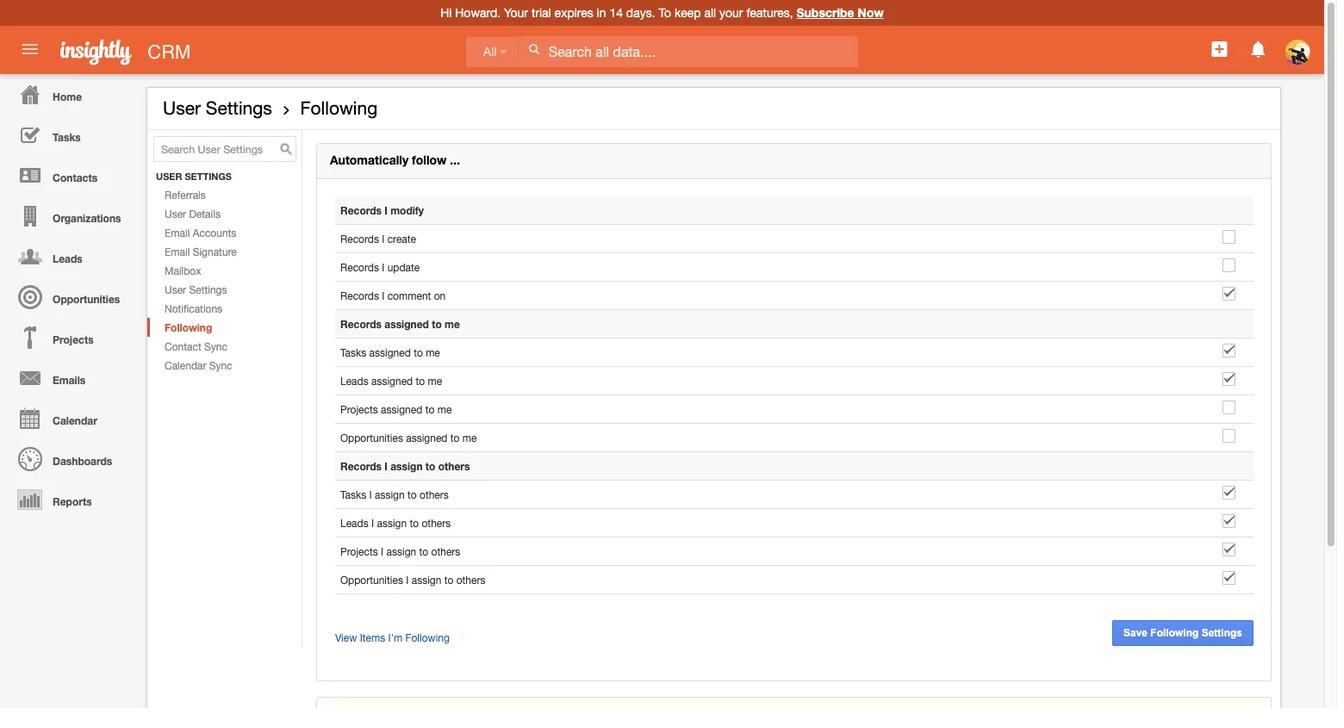 Task type: locate. For each thing, give the bounding box(es) containing it.
calendar
[[165, 360, 206, 372], [53, 415, 97, 427]]

tasks for tasks
[[53, 131, 81, 143]]

tasks for tasks assigned to me
[[340, 347, 367, 359]]

follow
[[412, 153, 447, 167]]

howard.
[[455, 6, 501, 20]]

leads
[[53, 253, 83, 265], [340, 375, 369, 387], [340, 517, 369, 529]]

calendar up dashboards link
[[53, 415, 97, 427]]

projects down leads assigned to me
[[340, 403, 378, 416]]

assign
[[391, 460, 423, 472], [375, 489, 405, 501], [377, 517, 407, 529], [387, 546, 417, 558], [412, 574, 442, 586]]

navigation
[[0, 74, 138, 520]]

assigned up opportunities assigned to me
[[381, 403, 423, 416]]

i for records i modify
[[385, 204, 388, 216]]

assign for records
[[391, 460, 423, 472]]

records
[[340, 204, 382, 216], [340, 233, 379, 245], [340, 261, 379, 273], [340, 290, 379, 302], [340, 318, 382, 330], [340, 460, 382, 472]]

i down projects i assign to others on the bottom of the page
[[406, 574, 409, 586]]

assigned down comment
[[385, 318, 429, 330]]

sync
[[204, 341, 227, 353], [209, 360, 232, 372]]

0 horizontal spatial calendar
[[53, 415, 97, 427]]

6 records from the top
[[340, 460, 382, 472]]

assign for leads
[[377, 517, 407, 529]]

following right i'm
[[406, 632, 450, 644]]

assigned for records
[[385, 318, 429, 330]]

me down on
[[445, 318, 460, 330]]

others down records i assign to others
[[420, 489, 449, 501]]

2 records from the top
[[340, 233, 379, 245]]

4 records from the top
[[340, 290, 379, 302]]

i for records i create
[[382, 233, 385, 245]]

projects assigned to me
[[340, 403, 452, 416]]

sync up the calendar sync link
[[204, 341, 227, 353]]

others
[[439, 460, 470, 472], [420, 489, 449, 501], [422, 517, 451, 529], [431, 546, 461, 558], [457, 574, 486, 586]]

1 records from the top
[[340, 204, 382, 216]]

projects
[[53, 334, 94, 346], [340, 403, 378, 416], [340, 546, 378, 558]]

tasks i assign to others
[[340, 489, 449, 501]]

in
[[597, 6, 606, 20]]

email down "details"
[[165, 227, 190, 239]]

i
[[385, 204, 388, 216], [382, 233, 385, 245], [382, 261, 385, 273], [382, 290, 385, 302], [385, 460, 388, 472], [369, 489, 372, 501], [372, 517, 374, 529], [381, 546, 384, 558], [406, 574, 409, 586]]

details
[[189, 208, 221, 220]]

assigned for opportunities
[[406, 432, 448, 444]]

following link down "notifications"
[[147, 318, 302, 337]]

save following settings button
[[1113, 621, 1254, 647]]

me
[[445, 318, 460, 330], [426, 347, 440, 359], [428, 375, 442, 387], [438, 403, 452, 416], [463, 432, 477, 444]]

2 vertical spatial leads
[[340, 517, 369, 529]]

update
[[388, 261, 420, 273]]

leads assigned to me
[[340, 375, 442, 387]]

opportunities
[[53, 293, 120, 305], [340, 432, 403, 444], [340, 574, 403, 586]]

user down referrals
[[165, 208, 186, 220]]

records up records i create
[[340, 204, 382, 216]]

to
[[432, 318, 442, 330], [414, 347, 423, 359], [416, 375, 425, 387], [426, 403, 435, 416], [451, 432, 460, 444], [426, 460, 436, 472], [408, 489, 417, 501], [410, 517, 419, 529], [419, 546, 429, 558], [445, 574, 454, 586]]

calendar down contact
[[165, 360, 206, 372]]

i for projects i assign to others
[[381, 546, 384, 558]]

following link up automatically
[[300, 97, 378, 119]]

1 vertical spatial settings
[[189, 284, 227, 296]]

2 email from the top
[[165, 246, 190, 258]]

1 vertical spatial projects
[[340, 403, 378, 416]]

projects inside projects link
[[53, 334, 94, 346]]

user
[[163, 97, 201, 119], [165, 208, 186, 220], [165, 284, 186, 296]]

your
[[720, 6, 743, 20]]

opportunities up projects link
[[53, 293, 120, 305]]

2 vertical spatial opportunities
[[340, 574, 403, 586]]

referrals link
[[147, 185, 302, 204]]

0 vertical spatial email
[[165, 227, 190, 239]]

sync down the contact sync link
[[209, 360, 232, 372]]

2 vertical spatial settings
[[1202, 628, 1243, 639]]

home
[[53, 91, 82, 103]]

3 records from the top
[[340, 261, 379, 273]]

assign up leads i assign to others
[[375, 489, 405, 501]]

assign down leads i assign to others
[[387, 546, 417, 558]]

tasks link
[[4, 115, 138, 155]]

0 vertical spatial projects
[[53, 334, 94, 346]]

user down mailbox
[[165, 284, 186, 296]]

projects down leads i assign to others
[[340, 546, 378, 558]]

i left update at the top left of page
[[382, 261, 385, 273]]

i'm
[[388, 632, 403, 644]]

2 vertical spatial tasks
[[340, 489, 367, 501]]

assigned for tasks
[[369, 347, 411, 359]]

to up projects assigned to me
[[416, 375, 425, 387]]

user down crm
[[163, 97, 201, 119]]

features,
[[747, 6, 794, 20]]

records up 'tasks i assign to others'
[[340, 460, 382, 472]]

tasks up leads assigned to me
[[340, 347, 367, 359]]

user details link
[[147, 204, 302, 223]]

opportunities for opportunities assigned to me
[[340, 432, 403, 444]]

0 vertical spatial leads
[[53, 253, 83, 265]]

0 vertical spatial user settings link
[[163, 97, 272, 119]]

i down 'tasks i assign to others'
[[372, 517, 374, 529]]

tasks up leads i assign to others
[[340, 489, 367, 501]]

i for records i update
[[382, 261, 385, 273]]

view items i'm following link
[[335, 632, 450, 644]]

assign for projects
[[387, 546, 417, 558]]

records up records i update
[[340, 233, 379, 245]]

assign down 'tasks i assign to others'
[[377, 517, 407, 529]]

0 vertical spatial calendar
[[165, 360, 206, 372]]

others down opportunities assigned to me
[[439, 460, 470, 472]]

0 vertical spatial settings
[[206, 97, 272, 119]]

records i assign to others
[[340, 460, 470, 472]]

email
[[165, 227, 190, 239], [165, 246, 190, 258]]

i for records i comment on
[[382, 290, 385, 302]]

organizations
[[53, 212, 121, 224]]

5 records from the top
[[340, 318, 382, 330]]

notifications
[[165, 303, 222, 315]]

calendar inside user settings referrals user details email accounts email signature mailbox user settings notifications following contact sync calendar sync
[[165, 360, 206, 372]]

settings
[[206, 97, 272, 119], [189, 284, 227, 296], [1202, 628, 1243, 639]]

i left comment
[[382, 290, 385, 302]]

0 vertical spatial opportunities
[[53, 293, 120, 305]]

others for leads i assign to others
[[422, 517, 451, 529]]

opportunities link
[[4, 277, 138, 317]]

assigned up leads assigned to me
[[369, 347, 411, 359]]

user settings referrals user details email accounts email signature mailbox user settings notifications following contact sync calendar sync
[[156, 171, 237, 372]]

subscribe
[[797, 6, 855, 20]]

mailbox
[[165, 265, 201, 277]]

others up opportunities i assign to others
[[431, 546, 461, 558]]

user settings link up search user settings text box
[[163, 97, 272, 119]]

records for records i assign to others
[[340, 460, 382, 472]]

others for tasks i assign to others
[[420, 489, 449, 501]]

settings inside button
[[1202, 628, 1243, 639]]

subscribe now link
[[797, 6, 884, 20]]

me for projects assigned to me
[[438, 403, 452, 416]]

automatically follow ...
[[330, 153, 460, 167]]

assign down projects i assign to others on the bottom of the page
[[412, 574, 442, 586]]

14
[[610, 6, 623, 20]]

records down records i create
[[340, 261, 379, 273]]

following
[[300, 97, 378, 119], [165, 322, 212, 334], [1151, 628, 1199, 639], [406, 632, 450, 644]]

items
[[360, 632, 386, 644]]

others up projects i assign to others on the bottom of the page
[[422, 517, 451, 529]]

i up 'tasks i assign to others'
[[385, 460, 388, 472]]

1 vertical spatial leads
[[340, 375, 369, 387]]

emails link
[[4, 358, 138, 398]]

me up projects assigned to me
[[428, 375, 442, 387]]

assigned down the tasks assigned to me
[[372, 375, 413, 387]]

following link
[[300, 97, 378, 119], [147, 318, 302, 337]]

white image
[[528, 43, 540, 55]]

records down records i update
[[340, 290, 379, 302]]

assigned for projects
[[381, 403, 423, 416]]

following right save
[[1151, 628, 1199, 639]]

reports link
[[4, 479, 138, 520]]

i up leads i assign to others
[[369, 489, 372, 501]]

user settings link up "notifications"
[[147, 280, 302, 299]]

i left "create"
[[382, 233, 385, 245]]

1 vertical spatial opportunities
[[340, 432, 403, 444]]

None checkbox
[[1223, 230, 1236, 244], [1223, 259, 1236, 272], [1223, 287, 1236, 301], [1223, 344, 1236, 358], [1223, 372, 1236, 386], [1223, 401, 1236, 415], [1223, 543, 1236, 557], [1223, 230, 1236, 244], [1223, 259, 1236, 272], [1223, 287, 1236, 301], [1223, 344, 1236, 358], [1223, 372, 1236, 386], [1223, 401, 1236, 415], [1223, 543, 1236, 557]]

opportunities down projects assigned to me
[[340, 432, 403, 444]]

me up records i assign to others
[[463, 432, 477, 444]]

email accounts link
[[147, 223, 302, 242]]

save following settings
[[1124, 628, 1243, 639]]

i down leads i assign to others
[[381, 546, 384, 558]]

leads down 'tasks i assign to others'
[[340, 517, 369, 529]]

opportunities down projects i assign to others on the bottom of the page
[[340, 574, 403, 586]]

following down "notifications"
[[165, 322, 212, 334]]

contact
[[165, 341, 201, 353]]

...
[[450, 153, 460, 167]]

projects up emails link
[[53, 334, 94, 346]]

reports
[[53, 496, 92, 508]]

records up the tasks assigned to me
[[340, 318, 382, 330]]

leads up opportunities link
[[53, 253, 83, 265]]

email signature link
[[147, 242, 302, 261]]

email up mailbox
[[165, 246, 190, 258]]

1 vertical spatial tasks
[[340, 347, 367, 359]]

i for leads i assign to others
[[372, 517, 374, 529]]

to down records i assign to others
[[408, 489, 417, 501]]

assign down opportunities assigned to me
[[391, 460, 423, 472]]

others down projects i assign to others on the bottom of the page
[[457, 574, 486, 586]]

2 vertical spatial user
[[165, 284, 186, 296]]

assigned for leads
[[372, 375, 413, 387]]

leads inside 'leads' 'link'
[[53, 253, 83, 265]]

i for records i assign to others
[[385, 460, 388, 472]]

2 vertical spatial projects
[[340, 546, 378, 558]]

me down records assigned to me
[[426, 347, 440, 359]]

me for records assigned to me
[[445, 318, 460, 330]]

1 vertical spatial email
[[165, 246, 190, 258]]

user settings link
[[163, 97, 272, 119], [147, 280, 302, 299]]

leads for leads i assign to others
[[340, 517, 369, 529]]

projects for projects i assign to others
[[340, 546, 378, 558]]

None checkbox
[[1223, 429, 1236, 443], [1223, 486, 1236, 500], [1223, 515, 1236, 528], [1223, 572, 1236, 585], [1223, 429, 1236, 443], [1223, 486, 1236, 500], [1223, 515, 1236, 528], [1223, 572, 1236, 585]]

0 vertical spatial tasks
[[53, 131, 81, 143]]

leads down the tasks assigned to me
[[340, 375, 369, 387]]

all
[[705, 6, 716, 20]]

save
[[1124, 628, 1148, 639]]

1 horizontal spatial calendar
[[165, 360, 206, 372]]

contacts
[[53, 172, 97, 184]]

following up automatically
[[300, 97, 378, 119]]

i left 'modify'
[[385, 204, 388, 216]]

assigned up records i assign to others
[[406, 432, 448, 444]]

to up opportunities i assign to others
[[419, 546, 429, 558]]

me up opportunities assigned to me
[[438, 403, 452, 416]]

assigned
[[385, 318, 429, 330], [369, 347, 411, 359], [372, 375, 413, 387], [381, 403, 423, 416], [406, 432, 448, 444]]

to down on
[[432, 318, 442, 330]]

tasks up the contacts "link"
[[53, 131, 81, 143]]



Task type: describe. For each thing, give the bounding box(es) containing it.
organizations link
[[4, 196, 138, 236]]

tasks assigned to me
[[340, 347, 440, 359]]

1 email from the top
[[165, 227, 190, 239]]

i for tasks i assign to others
[[369, 489, 372, 501]]

hi howard. your trial expires in 14 days. to keep all your features, subscribe now
[[441, 6, 884, 20]]

Search all data.... text field
[[519, 36, 858, 67]]

1 vertical spatial sync
[[209, 360, 232, 372]]

trial
[[532, 6, 551, 20]]

crm
[[148, 41, 191, 62]]

projects i assign to others
[[340, 546, 461, 558]]

all
[[484, 45, 497, 59]]

0 vertical spatial user
[[163, 97, 201, 119]]

view
[[335, 632, 357, 644]]

calendar link
[[4, 398, 138, 439]]

keep
[[675, 6, 701, 20]]

expires
[[555, 6, 594, 20]]

hi
[[441, 6, 452, 20]]

to
[[659, 6, 671, 20]]

comment
[[388, 290, 431, 302]]

me for tasks assigned to me
[[426, 347, 440, 359]]

projects for projects
[[53, 334, 94, 346]]

navigation containing home
[[0, 74, 138, 520]]

all link
[[466, 37, 518, 68]]

following inside button
[[1151, 628, 1199, 639]]

user
[[156, 171, 182, 182]]

following inside user settings referrals user details email accounts email signature mailbox user settings notifications following contact sync calendar sync
[[165, 322, 212, 334]]

automatically
[[330, 153, 409, 167]]

view items i'm following
[[335, 632, 450, 644]]

leads link
[[4, 236, 138, 277]]

opportunities assigned to me
[[340, 432, 477, 444]]

leads for leads assigned to me
[[340, 375, 369, 387]]

notifications link
[[147, 299, 302, 318]]

assign for opportunities
[[412, 574, 442, 586]]

to up records i assign to others
[[451, 432, 460, 444]]

home link
[[4, 74, 138, 115]]

to up opportunities assigned to me
[[426, 403, 435, 416]]

dashboards link
[[4, 439, 138, 479]]

dashboards
[[53, 455, 112, 467]]

on
[[434, 290, 446, 302]]

signature
[[193, 246, 237, 258]]

mailbox link
[[147, 261, 302, 280]]

others for opportunities i assign to others
[[457, 574, 486, 586]]

records for records i comment on
[[340, 290, 379, 302]]

calendar sync link
[[147, 356, 302, 375]]

to down projects i assign to others on the bottom of the page
[[445, 574, 454, 586]]

records assigned to me
[[340, 318, 460, 330]]

1 vertical spatial user settings link
[[147, 280, 302, 299]]

Search User Settings text field
[[153, 136, 297, 162]]

i for opportunities i assign to others
[[406, 574, 409, 586]]

opportunities i assign to others
[[340, 574, 486, 586]]

contacts link
[[4, 155, 138, 196]]

opportunities for opportunities i assign to others
[[340, 574, 403, 586]]

settings
[[185, 171, 232, 182]]

others for projects i assign to others
[[431, 546, 461, 558]]

settings inside user settings referrals user details email accounts email signature mailbox user settings notifications following contact sync calendar sync
[[189, 284, 227, 296]]

days.
[[627, 6, 656, 20]]

records for records i create
[[340, 233, 379, 245]]

modify
[[391, 204, 424, 216]]

create
[[388, 233, 416, 245]]

leads for leads
[[53, 253, 83, 265]]

records i modify
[[340, 204, 424, 216]]

your
[[504, 6, 528, 20]]

records i create
[[340, 233, 416, 245]]

records i comment on
[[340, 290, 446, 302]]

records for records i modify
[[340, 204, 382, 216]]

emails
[[53, 374, 86, 386]]

projects for projects assigned to me
[[340, 403, 378, 416]]

assign for tasks
[[375, 489, 405, 501]]

referrals
[[165, 189, 206, 201]]

to down records assigned to me
[[414, 347, 423, 359]]

me for leads assigned to me
[[428, 375, 442, 387]]

records for records i update
[[340, 261, 379, 273]]

now
[[858, 6, 884, 20]]

records for records assigned to me
[[340, 318, 382, 330]]

accounts
[[193, 227, 236, 239]]

1 vertical spatial user
[[165, 208, 186, 220]]

0 vertical spatial following link
[[300, 97, 378, 119]]

0 vertical spatial sync
[[204, 341, 227, 353]]

tasks for tasks i assign to others
[[340, 489, 367, 501]]

records i update
[[340, 261, 420, 273]]

leads i assign to others
[[340, 517, 451, 529]]

others for records i assign to others
[[439, 460, 470, 472]]

1 vertical spatial calendar
[[53, 415, 97, 427]]

to up projects i assign to others on the bottom of the page
[[410, 517, 419, 529]]

contact sync link
[[147, 337, 302, 356]]

user settings
[[163, 97, 272, 119]]

me for opportunities assigned to me
[[463, 432, 477, 444]]

opportunities for opportunities
[[53, 293, 120, 305]]

to down opportunities assigned to me
[[426, 460, 436, 472]]

projects link
[[4, 317, 138, 358]]

notifications image
[[1249, 39, 1269, 59]]

1 vertical spatial following link
[[147, 318, 302, 337]]



Task type: vqa. For each thing, say whether or not it's contained in the screenshot.
selection on the top of the page
no



